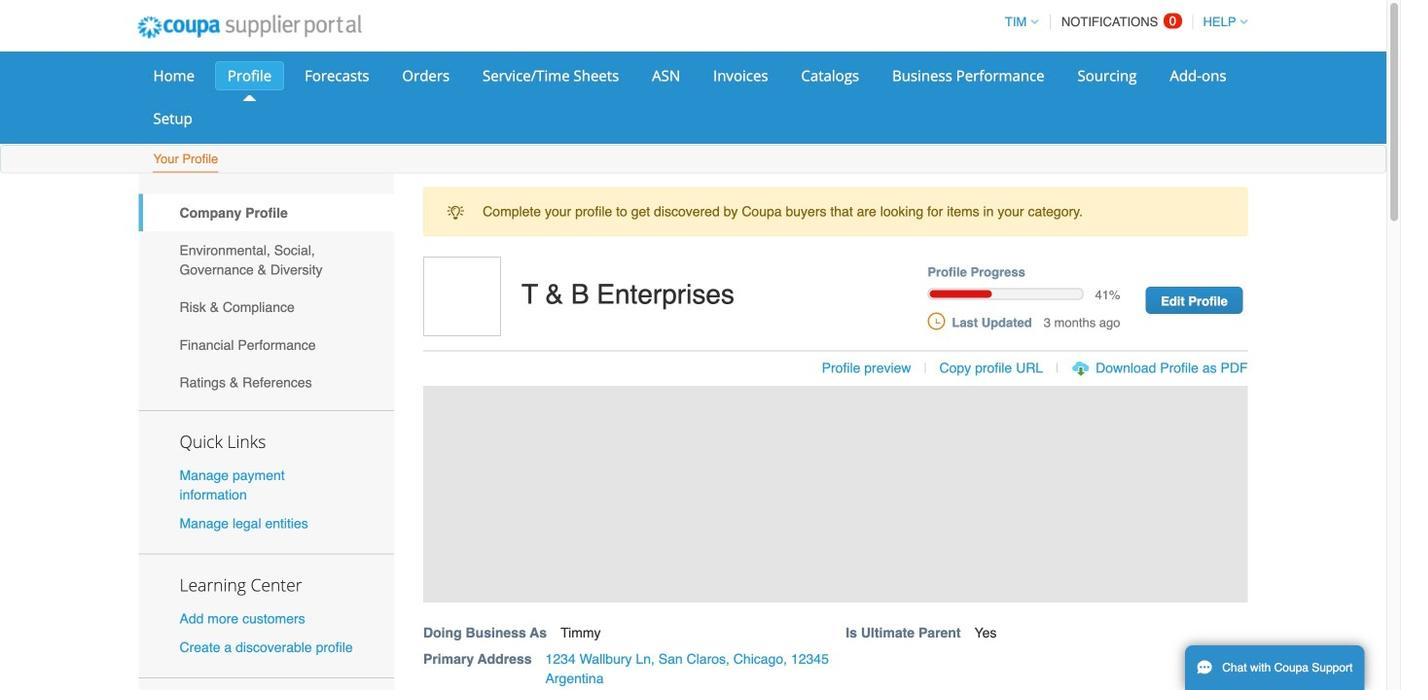 Task type: describe. For each thing, give the bounding box(es) containing it.
t & b enterprises image
[[423, 257, 501, 337]]

coupa supplier portal image
[[124, 3, 375, 52]]



Task type: locate. For each thing, give the bounding box(es) containing it.
banner
[[416, 257, 1268, 691]]

navigation
[[996, 3, 1248, 41]]

alert
[[423, 187, 1248, 236]]

background image
[[423, 386, 1248, 603]]



Task type: vqa. For each thing, say whether or not it's contained in the screenshot.
"risk & compliance"
no



